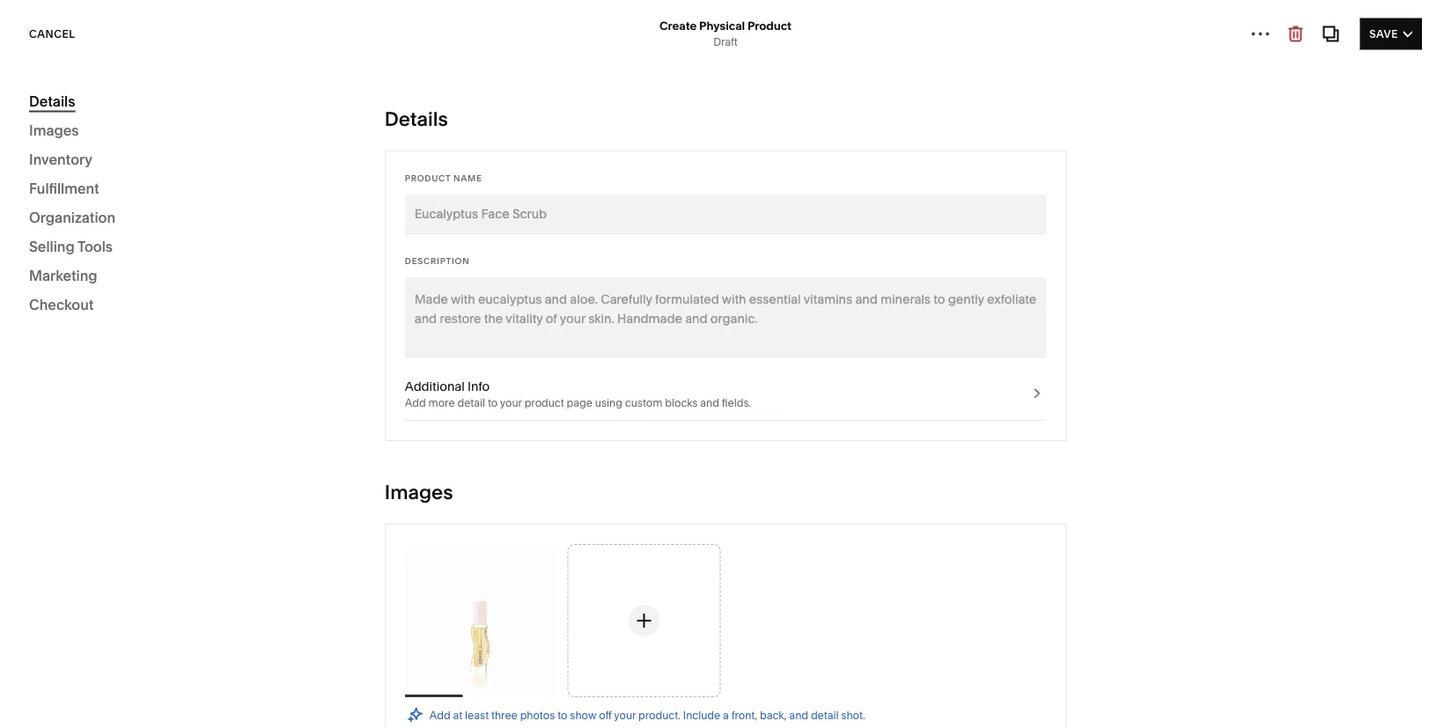 Task type: vqa. For each thing, say whether or not it's contained in the screenshot.
days.
yes



Task type: locate. For each thing, give the bounding box(es) containing it.
of
[[586, 627, 599, 644], [820, 697, 832, 712]]

sell
[[1007, 627, 1031, 644]]

0 horizontal spatial or
[[754, 627, 767, 644]]

0 vertical spatial create
[[660, 18, 697, 33]]

invoicing link
[[39, 255, 205, 285]]

more
[[428, 397, 455, 409]]

your left "product"
[[500, 397, 522, 409]]

images
[[29, 122, 79, 139], [385, 480, 453, 504]]

online
[[432, 602, 476, 620]]

product right physical
[[748, 18, 792, 33]]

1 vertical spatial detail
[[811, 709, 839, 722]]

added.
[[374, 210, 409, 222]]

add down 'additional'
[[405, 397, 426, 409]]

products for products
[[39, 173, 92, 188]]

with
[[1373, 183, 1401, 200]]

to left sell
[[379, 538, 398, 561]]

1 vertical spatial start
[[385, 442, 408, 455]]

0 horizontal spatial images
[[29, 122, 79, 139]]

go live and start selling. button
[[278, 405, 1002, 473]]

0 horizontal spatial create
[[432, 627, 477, 644]]

series
[[543, 627, 583, 644]]

set up your store
[[278, 115, 436, 139]]

guided
[[492, 627, 539, 644]]

three
[[491, 709, 518, 722]]

products left added. at the left
[[327, 210, 371, 222]]

subscribe inside subscribe to a commerce plan to start selling with these benefits:
[[1066, 183, 1134, 200]]

start left selling
[[1293, 183, 1323, 200]]

1 horizontal spatial add
[[405, 397, 426, 409]]

a left front,
[[723, 709, 729, 722]]

start
[[1293, 183, 1323, 200], [385, 442, 408, 455]]

using
[[595, 397, 623, 409]]

1 vertical spatial get
[[722, 697, 741, 712]]

acuity scheduling sell live, scheduled services, coaching appointments or classes
[[1007, 602, 1375, 664]]

save
[[1370, 27, 1398, 40]]

selling
[[29, 140, 75, 158], [29, 238, 75, 255], [39, 293, 79, 308]]

0 vertical spatial images
[[29, 122, 79, 139]]

1 vertical spatial subscribe
[[1066, 341, 1129, 354]]

educate
[[432, 646, 487, 664]]

store
[[388, 115, 436, 139]]

fulfillment
[[29, 180, 99, 197]]

0 vertical spatial tools
[[77, 238, 113, 255]]

get left the
[[722, 697, 741, 712]]

to inside additional info add more detail to your product page using custom blocks and fields.
[[488, 397, 498, 409]]

0 vertical spatial get
[[393, 287, 410, 300]]

add a way to get paid.
[[327, 287, 437, 300]]

0 vertical spatial add
[[327, 287, 348, 300]]

go
[[327, 442, 342, 455]]

selling down website on the top left of page
[[29, 140, 75, 158]]

0 vertical spatial products
[[39, 173, 92, 188]]

1 horizontal spatial and
[[700, 397, 719, 409]]

tools up invoicing link
[[77, 238, 113, 255]]

0 horizontal spatial add
[[327, 287, 348, 300]]

0 vertical spatial of
[[586, 627, 599, 644]]

create up educate
[[432, 627, 477, 644]]

get
[[393, 287, 410, 300], [722, 697, 741, 712]]

product name
[[405, 173, 482, 183]]

create
[[660, 18, 697, 33], [432, 627, 477, 644]]

trial
[[507, 697, 529, 712]]

2 vertical spatial and
[[789, 709, 808, 722]]

cancel
[[29, 27, 75, 40]]

products down inventory
[[39, 173, 92, 188]]

paid.
[[412, 287, 437, 300]]

benefits:
[[1107, 203, 1164, 220]]

edit site button
[[1352, 29, 1423, 61]]

0 vertical spatial detail
[[457, 397, 485, 409]]

front,
[[732, 709, 757, 722]]

the
[[744, 697, 763, 712]]

create inside create physical product draft
[[660, 18, 697, 33]]

add left at on the left bottom
[[430, 709, 451, 722]]

details up product name
[[385, 107, 448, 131]]

1 vertical spatial products
[[327, 210, 371, 222]]

start inside subscribe to a commerce plan to start selling with these benefits:
[[1293, 183, 1323, 200]]

to inside online course create a guided series of lessons to teach a skill or educate on a topic
[[656, 627, 670, 644]]

a left way
[[350, 287, 356, 300]]

off
[[599, 709, 612, 722]]

create left physical
[[660, 18, 697, 33]]

0 horizontal spatial details
[[29, 92, 75, 110]]

2 horizontal spatial add
[[430, 709, 451, 722]]

0 vertical spatial product
[[748, 18, 792, 33]]

products inside button
[[327, 210, 371, 222]]

orders link
[[39, 195, 205, 225]]

0 horizontal spatial get
[[393, 287, 410, 300]]

on
[[491, 646, 508, 664]]

2 vertical spatial add
[[430, 709, 451, 722]]

these
[[1066, 203, 1104, 220]]

tools down invoicing link
[[81, 293, 112, 308]]

and right back,
[[789, 709, 808, 722]]

selling tools up invoicing at the left top
[[29, 238, 113, 255]]

selling tools down marketing
[[39, 293, 112, 308]]

0 horizontal spatial and
[[364, 442, 383, 455]]

or right skill
[[754, 627, 767, 644]]

your inside additional info add more detail to your product page using custom blocks and fields.
[[500, 397, 522, 409]]

to right plan
[[1276, 183, 1290, 200]]

selling link
[[29, 140, 195, 160]]

a up benefits: on the right top
[[1154, 183, 1162, 200]]

in
[[564, 697, 574, 712]]

include
[[683, 709, 721, 722]]

marketing
[[29, 267, 97, 284]]

2 or from the left
[[1362, 627, 1375, 644]]

1 horizontal spatial start
[[1293, 183, 1323, 200]]

to right way
[[381, 287, 391, 300]]

products added.
[[327, 210, 409, 222]]

shot.
[[841, 709, 865, 722]]

1 or from the left
[[754, 627, 767, 644]]

selling down marketing
[[39, 293, 79, 308]]

a down subscription
[[368, 365, 374, 377]]

0 horizontal spatial detail
[[457, 397, 485, 409]]

product left name
[[405, 173, 451, 183]]

a left skill
[[714, 627, 722, 644]]

0 vertical spatial start
[[1293, 183, 1323, 200]]

to right now
[[707, 697, 719, 712]]

1 horizontal spatial images
[[385, 480, 453, 504]]

details up inventory
[[29, 92, 75, 110]]

at
[[453, 709, 462, 722]]

images up inventory
[[29, 122, 79, 139]]

1 horizontal spatial or
[[1362, 627, 1375, 644]]

2 vertical spatial selling
[[39, 293, 79, 308]]

and
[[700, 397, 719, 409], [364, 442, 383, 455], [789, 709, 808, 722]]

add inside button
[[327, 287, 348, 300]]

subscribe for subscribe to a commerce plan to start selling with these benefits:
[[1066, 183, 1134, 200]]

1 subscribe from the top
[[1066, 183, 1134, 200]]

or inside acuity scheduling sell live, scheduled services, coaching appointments or classes
[[1362, 627, 1375, 644]]

1 vertical spatial add
[[405, 397, 426, 409]]

0 vertical spatial subscribe
[[1066, 183, 1134, 200]]

or
[[754, 627, 767, 644], [1362, 627, 1375, 644]]

0 horizontal spatial products
[[39, 173, 92, 188]]

selling.
[[410, 442, 445, 455]]

tools
[[77, 238, 113, 255], [81, 293, 112, 308]]

and left the fields.
[[700, 397, 719, 409]]

of right the out
[[820, 697, 832, 712]]

1 horizontal spatial product
[[748, 18, 792, 33]]

add at least three photos to show off your product. include a front, back, and detail shot.
[[430, 709, 865, 722]]

detail down info
[[457, 397, 485, 409]]

a
[[1154, 183, 1162, 200], [350, 287, 356, 300], [368, 365, 374, 377], [481, 627, 488, 644], [714, 627, 722, 644], [511, 646, 519, 664], [723, 709, 729, 722]]

your right "off"
[[614, 709, 636, 722]]

1 vertical spatial images
[[385, 480, 453, 504]]

0 horizontal spatial of
[[586, 627, 599, 644]]

selling tools
[[29, 238, 113, 255], [39, 293, 112, 308]]

1 vertical spatial and
[[364, 442, 383, 455]]

create physical product draft
[[660, 18, 792, 48]]

selling up invoicing at the left top
[[29, 238, 75, 255]]

your
[[342, 115, 383, 139], [500, 397, 522, 409], [834, 697, 860, 712], [614, 709, 636, 722]]

or inside online course create a guided series of lessons to teach a skill or educate on a topic
[[754, 627, 767, 644]]

and right live
[[364, 442, 383, 455]]

1 horizontal spatial create
[[660, 18, 697, 33]]

0 horizontal spatial start
[[385, 442, 408, 455]]

1 horizontal spatial products
[[327, 210, 371, 222]]

1 vertical spatial create
[[432, 627, 477, 644]]

1 horizontal spatial of
[[820, 697, 832, 712]]

0 vertical spatial and
[[700, 397, 719, 409]]

to down info
[[488, 397, 498, 409]]

orders
[[39, 203, 80, 218]]

or right appointments
[[1362, 627, 1375, 644]]

get left paid.
[[393, 287, 410, 300]]

add left way
[[327, 287, 348, 300]]

draft
[[714, 36, 738, 48]]

start inside go live and start selling. button
[[385, 442, 408, 455]]

a right on
[[511, 646, 519, 664]]

info
[[468, 379, 490, 394]]

subscription
[[377, 365, 439, 377]]

product.
[[639, 709, 681, 722]]

to left the teach
[[656, 627, 670, 644]]

1 horizontal spatial get
[[722, 697, 741, 712]]

of right series
[[586, 627, 599, 644]]

organization
[[29, 209, 115, 226]]

now
[[680, 697, 704, 712]]

1 vertical spatial product
[[405, 173, 451, 183]]

website
[[29, 109, 84, 126]]

images down selling.
[[385, 480, 453, 504]]

2 subscribe from the top
[[1066, 341, 1129, 354]]

save button
[[1360, 18, 1422, 50]]

detail left shot.
[[811, 709, 839, 722]]

start left selling.
[[385, 442, 408, 455]]



Task type: describe. For each thing, give the bounding box(es) containing it.
products link
[[39, 166, 205, 195]]

blocks
[[665, 397, 698, 409]]

live
[[344, 442, 361, 455]]

14
[[577, 697, 589, 712]]

up
[[314, 115, 338, 139]]

1 vertical spatial of
[[820, 697, 832, 712]]

physical
[[699, 18, 745, 33]]

least
[[465, 709, 489, 722]]

site
[[1390, 38, 1413, 51]]

sell
[[402, 538, 435, 561]]

additional info add more detail to your product page using custom blocks and fields.
[[405, 379, 751, 409]]

selling
[[1326, 183, 1370, 200]]

discounts link
[[39, 225, 205, 255]]

a inside button
[[350, 287, 356, 300]]

your
[[478, 697, 504, 712]]

1 vertical spatial tools
[[81, 293, 112, 308]]

ways
[[327, 538, 375, 561]]

and inside additional info add more detail to your product page using custom blocks and fields.
[[700, 397, 719, 409]]

0 vertical spatial selling tools
[[29, 238, 113, 255]]

more ways to sell
[[274, 538, 435, 561]]

most
[[766, 697, 795, 712]]

subscribe for subscribe
[[1066, 341, 1129, 354]]

0 vertical spatial selling
[[29, 140, 75, 158]]

fields.
[[722, 397, 751, 409]]

set
[[278, 115, 309, 139]]

a inside subscription choose a subscription plan.
[[368, 365, 374, 377]]

add for add at least three photos to show off your product. include a front, back, and detail shot.
[[430, 709, 451, 722]]

detail inside additional info add more detail to your product page using custom blocks and fields.
[[457, 397, 485, 409]]

skill
[[725, 627, 750, 644]]

additional
[[405, 379, 465, 394]]

product inside create physical product draft
[[748, 18, 792, 33]]

online course create a guided series of lessons to teach a skill or educate on a topic
[[432, 602, 767, 664]]

way
[[359, 287, 378, 300]]

subscription
[[327, 347, 401, 362]]

a left "guided"
[[481, 627, 488, 644]]

plan.
[[441, 365, 465, 377]]

commerce
[[1165, 183, 1241, 200]]

of inside online course create a guided series of lessons to teach a skill or educate on a topic
[[586, 627, 599, 644]]

page
[[567, 397, 593, 409]]

services,
[[1137, 627, 1196, 644]]

topic
[[522, 646, 556, 664]]

get inside button
[[393, 287, 410, 300]]

go live and start selling.
[[327, 442, 445, 455]]

your trial ends in 14 days. upgrade now to get the most out of your site.
[[478, 697, 886, 712]]

checkout
[[29, 296, 94, 313]]

add inside additional info add more detail to your product page using custom blocks and fields.
[[405, 397, 426, 409]]

add a way to get paid. button
[[278, 250, 1002, 318]]

to inside button
[[381, 287, 391, 300]]

teach
[[673, 627, 711, 644]]

description
[[405, 255, 470, 266]]

upgrade
[[625, 697, 677, 712]]

coaching
[[1200, 627, 1262, 644]]

selling tools link
[[39, 285, 205, 315]]

1 vertical spatial selling tools
[[39, 293, 112, 308]]

to up benefits: on the right top
[[1137, 183, 1151, 200]]

name
[[454, 173, 482, 183]]

Eucalyptus Face Scrub field
[[415, 204, 1037, 224]]

your left the site. at bottom
[[834, 697, 860, 712]]

edit site
[[1362, 38, 1413, 51]]

out
[[798, 697, 817, 712]]

product
[[525, 397, 564, 409]]

1 horizontal spatial detail
[[811, 709, 839, 722]]

and inside button
[[364, 442, 383, 455]]

plan
[[1244, 183, 1273, 200]]

website link
[[29, 108, 195, 129]]

2 horizontal spatial and
[[789, 709, 808, 722]]

0 horizontal spatial product
[[405, 173, 451, 183]]

live,
[[1034, 627, 1060, 644]]

appointments
[[1265, 627, 1358, 644]]

classes
[[1007, 646, 1056, 664]]

to left show
[[558, 709, 568, 722]]

photos
[[520, 709, 555, 722]]

your right up
[[342, 115, 383, 139]]

ends
[[532, 697, 561, 712]]

show
[[570, 709, 597, 722]]

add for add a way to get paid.
[[327, 287, 348, 300]]

scheduled
[[1064, 627, 1134, 644]]

more
[[274, 538, 323, 561]]

create inside online course create a guided series of lessons to teach a skill or educate on a topic
[[432, 627, 477, 644]]

edit
[[1362, 38, 1387, 51]]

site.
[[863, 697, 886, 712]]

products for products added.
[[327, 210, 371, 222]]

course
[[480, 602, 528, 620]]

days.
[[592, 697, 622, 712]]

lessons
[[602, 627, 653, 644]]

inventory
[[29, 151, 92, 168]]

a inside subscribe to a commerce plan to start selling with these benefits:
[[1154, 183, 1162, 200]]

products added. button
[[278, 173, 1002, 240]]

1 horizontal spatial details
[[385, 107, 448, 131]]

cancel button
[[29, 18, 75, 50]]

1 vertical spatial selling
[[29, 238, 75, 255]]

choose
[[327, 365, 366, 377]]

subscribe to a commerce plan to start selling with these benefits:
[[1066, 183, 1401, 220]]

subscription choose a subscription plan.
[[327, 347, 465, 377]]

back,
[[760, 709, 787, 722]]

scheduling
[[1052, 602, 1128, 620]]



